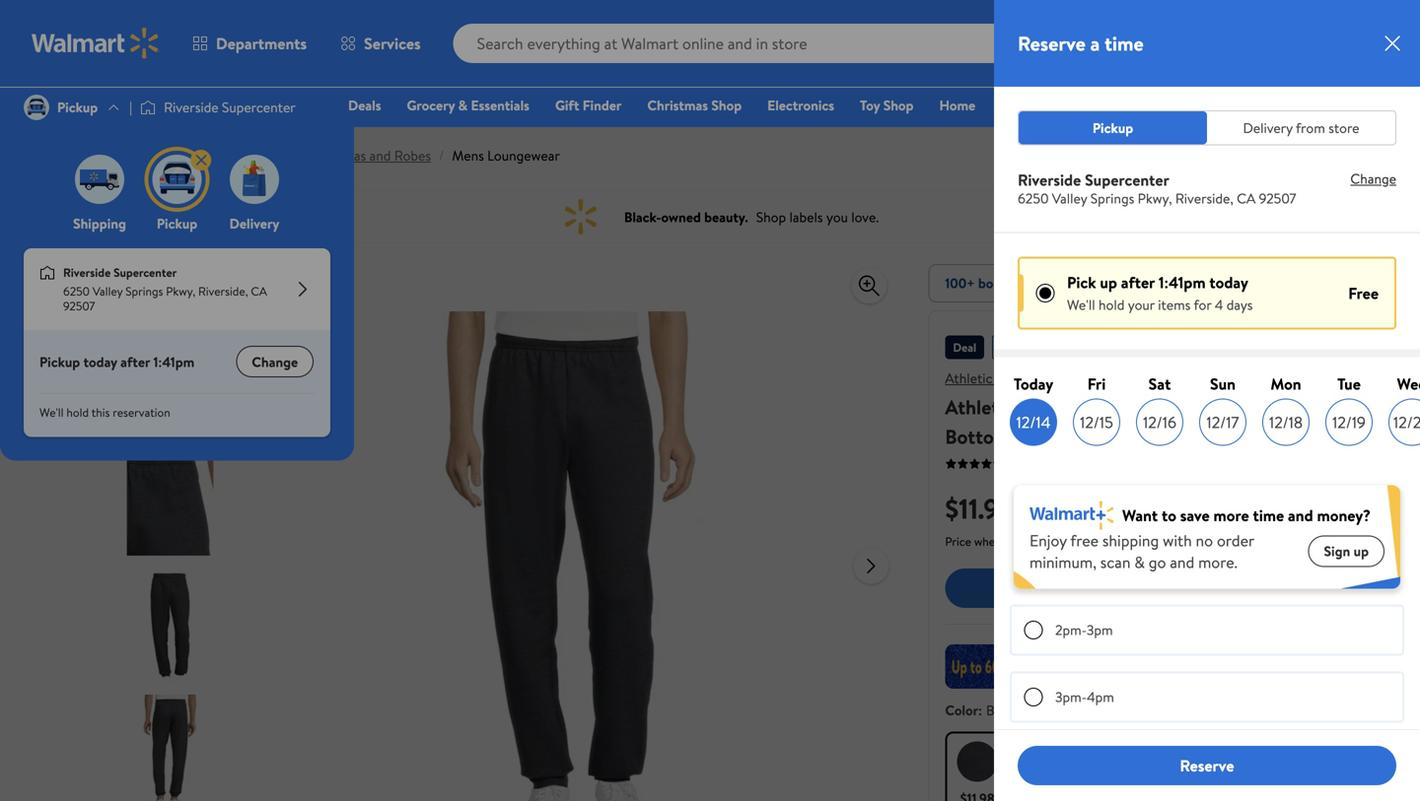 Task type: vqa. For each thing, say whether or not it's contained in the screenshot.
bottommost &
yes



Task type: describe. For each thing, give the bounding box(es) containing it.
enjoy
[[1030, 530, 1067, 552]]

Walmart Site-Wide search field
[[453, 24, 1085, 63]]

0 horizontal spatial &
[[458, 96, 468, 115]]

gift for gift finder
[[555, 96, 579, 115]]

12/18 button
[[1262, 399, 1310, 446]]

delivery for delivery
[[229, 214, 279, 233]]

2pm-3pm
[[1055, 621, 1113, 640]]

0 horizontal spatial pkwy,
[[166, 283, 195, 300]]

sign up button
[[1308, 536, 1385, 567]]

no
[[1196, 530, 1213, 552]]

100+ bought since yesterday
[[945, 274, 1117, 293]]

clothing / mens clothing / mens pajamas and robes / mens loungewear
[[103, 146, 560, 165]]

one
[[1236, 96, 1266, 115]]

up for pick
[[1100, 272, 1117, 293]]

color : black heather
[[945, 701, 1071, 720]]

1 vertical spatial today
[[83, 352, 117, 372]]

0 vertical spatial pickup button
[[1019, 111, 1207, 144]]

we'll hold this reservation
[[39, 404, 170, 421]]

home
[[939, 96, 976, 115]]

wed
[[1397, 373, 1420, 395]]

12/15 button
[[1073, 399, 1120, 446]]

 image for pickup
[[24, 95, 49, 120]]

loungewear
[[487, 146, 560, 165]]

shipping
[[73, 214, 126, 233]]

walmart+ link
[[1320, 95, 1396, 116]]

0 horizontal spatial riverside supercenter 6250 valley springs pkwy, riverside, ca 92507
[[63, 264, 267, 315]]

one debit
[[1236, 96, 1303, 115]]

2 / from the left
[[270, 146, 275, 165]]

0 horizontal spatial riverside
[[63, 264, 111, 281]]

from
[[1296, 118, 1325, 138]]

2 clothing from the left
[[210, 146, 262, 165]]

change for topmost change button
[[1351, 169, 1396, 188]]

gift cards link
[[1064, 95, 1144, 116]]

pajamas
[[318, 146, 366, 165]]

4
[[1215, 295, 1223, 315]]

enjoy free shipping with no order minimum, scan & go and more.
[[1030, 530, 1254, 573]]

gift cards
[[1073, 96, 1135, 115]]

12/2 button
[[1389, 399, 1420, 446]]

gift finder
[[555, 96, 622, 115]]

1 vertical spatial and
[[1288, 505, 1313, 527]]

price when purchased online
[[945, 534, 1091, 550]]

2 vertical spatial supercenter
[[113, 264, 177, 281]]

1 vertical spatial pickup button
[[148, 150, 211, 233]]

pick
[[1067, 272, 1096, 293]]

riverside supercenter 6250 valley springs pkwy, riverside, ca 92507 inside reserve a time dialog
[[1018, 169, 1296, 208]]

home link
[[930, 95, 984, 116]]

change for bottommost change button
[[252, 352, 298, 372]]

12/14 button
[[1010, 399, 1057, 446]]

12/14
[[1016, 412, 1051, 433]]

finder
[[583, 96, 622, 115]]

supercenter inside reserve a time dialog
[[1085, 169, 1169, 191]]

1 clothing from the left
[[103, 146, 154, 165]]

springs inside reserve a time dialog
[[1091, 189, 1134, 208]]

shipping
[[1103, 530, 1159, 552]]

delivery from store
[[1243, 118, 1360, 138]]

purchased
[[1004, 534, 1057, 550]]

fashion
[[1001, 96, 1047, 115]]

deals
[[348, 96, 381, 115]]

1:41pm for up
[[1159, 272, 1206, 293]]

shop for toy shop
[[883, 96, 914, 115]]

reserve for reserve a time
[[1018, 30, 1086, 57]]

zoom image modal image
[[857, 274, 881, 298]]

grocery & essentials
[[407, 96, 530, 115]]

pickup inside reserve a time dialog
[[1093, 118, 1133, 138]]

delivery button
[[226, 150, 283, 233]]

essentials
[[471, 96, 530, 115]]

online
[[1060, 534, 1091, 550]]

1 horizontal spatial riverside
[[164, 98, 219, 117]]

best seller
[[1000, 339, 1053, 356]]

3 mens from the left
[[452, 146, 484, 165]]

fashion link
[[992, 95, 1056, 116]]

athletic works men's fleece elastic bottom sweatpants, sizes s-4xl - image 1 of 5 image
[[112, 314, 228, 429]]

robes
[[394, 146, 431, 165]]

athletic works link
[[945, 369, 1033, 388]]

price
[[945, 534, 971, 550]]

s-
[[1170, 423, 1188, 451]]

1 vertical spatial works
[[1019, 394, 1072, 421]]

reservation
[[113, 404, 170, 421]]

3pm-4pm
[[1055, 688, 1114, 707]]

up for sign
[[1354, 542, 1369, 561]]

shop for christmas shop
[[711, 96, 742, 115]]

pickup up we'll hold this reservation
[[39, 352, 80, 372]]

riverside inside reserve a time dialog
[[1018, 169, 1081, 191]]

0 horizontal spatial 92507
[[63, 298, 95, 315]]

pkwy, inside reserve a time dialog
[[1138, 189, 1172, 208]]

seller
[[1026, 339, 1053, 356]]

bottom
[[945, 423, 1010, 451]]

4pm-5pm radio
[[1024, 755, 1043, 775]]

 image for delivery 'button'
[[230, 155, 279, 204]]

elastic
[[1192, 394, 1248, 421]]

12/16
[[1143, 412, 1176, 433]]

christmas shop link
[[638, 95, 751, 116]]

sat
[[1149, 373, 1171, 395]]

money?
[[1317, 505, 1371, 527]]

black
[[986, 701, 1018, 720]]

92507 inside reserve a time dialog
[[1259, 189, 1296, 208]]

2 athletic from the top
[[945, 394, 1014, 421]]

delivery from store button
[[1207, 111, 1396, 144]]

1 vertical spatial 6250
[[63, 283, 90, 300]]

0 horizontal spatial springs
[[125, 283, 163, 300]]

0 vertical spatial change button
[[1335, 169, 1396, 189]]

deals link
[[339, 95, 390, 116]]

0 vertical spatial supercenter
[[222, 98, 296, 117]]

walmart plus image
[[1030, 502, 1114, 530]]

1 mens from the left
[[175, 146, 207, 165]]

0 horizontal spatial riverside,
[[198, 283, 248, 300]]

reserve a time dialog
[[994, 0, 1420, 802]]

fri
[[1088, 373, 1106, 395]]

items
[[1158, 295, 1191, 315]]

3pm-4pm radio
[[1024, 688, 1043, 708]]

scan
[[1100, 552, 1131, 573]]

tue
[[1337, 373, 1361, 395]]

riverside, inside reserve a time dialog
[[1175, 189, 1234, 208]]

0 horizontal spatial valley
[[93, 283, 123, 300]]

and inside "enjoy free shipping with no order minimum, scan & go and more."
[[1170, 552, 1195, 573]]

next media item image
[[859, 555, 883, 578]]

reserve for reserve
[[1180, 755, 1234, 777]]

a
[[1090, 30, 1100, 57]]



Task type: locate. For each thing, give the bounding box(es) containing it.
riverside supercenter
[[164, 98, 296, 117]]

0 vertical spatial valley
[[1052, 189, 1087, 208]]

0 vertical spatial pkwy,
[[1138, 189, 1172, 208]]

0 horizontal spatial hold
[[66, 404, 89, 421]]

mens down riverside supercenter
[[175, 146, 207, 165]]

this
[[91, 404, 110, 421]]

0 vertical spatial and
[[369, 146, 391, 165]]

0 vertical spatial springs
[[1091, 189, 1134, 208]]

walmart image
[[32, 28, 160, 59]]

 image for riverside supercenter
[[140, 98, 156, 117]]

1 horizontal spatial we'll
[[1067, 295, 1095, 315]]

with
[[1163, 530, 1192, 552]]

up inside 'button'
[[1354, 542, 1369, 561]]

 image inside pickup button
[[152, 155, 202, 204]]

0 vertical spatial 92507
[[1259, 189, 1296, 208]]

hold inside the pick up  after 1:41pm today we'll hold your items for 4 days
[[1099, 295, 1125, 315]]

0 vertical spatial works
[[996, 369, 1033, 388]]

riverside down the "fashion" link
[[1018, 169, 1081, 191]]

men's
[[1077, 394, 1126, 421]]

1 vertical spatial change
[[252, 352, 298, 372]]

shop right the toy
[[883, 96, 914, 115]]

1 horizontal spatial delivery
[[1243, 118, 1293, 138]]

2 shop from the left
[[883, 96, 914, 115]]

None radio
[[1036, 284, 1055, 303]]

athletic
[[945, 369, 993, 388], [945, 394, 1014, 421]]

1:41pm for today
[[153, 352, 195, 372]]

gift left cards
[[1073, 96, 1097, 115]]

color list
[[941, 728, 1305, 802]]

6250
[[1018, 189, 1049, 208], [63, 283, 90, 300]]

delivery inside button
[[1243, 118, 1293, 138]]

electronics link
[[759, 95, 843, 116]]

1 horizontal spatial after
[[1121, 272, 1155, 293]]

0 horizontal spatial mens
[[175, 146, 207, 165]]

1 horizontal spatial change
[[1351, 169, 1396, 188]]

minimum,
[[1030, 552, 1097, 573]]

delivery for delivery from store
[[1243, 118, 1293, 138]]

electronics
[[767, 96, 834, 115]]

hold left this
[[66, 404, 89, 421]]

save
[[1180, 505, 1210, 527]]

shop right 'christmas'
[[711, 96, 742, 115]]

92507 down delivery from store button
[[1259, 189, 1296, 208]]

mens down grocery & essentials
[[452, 146, 484, 165]]

since
[[1025, 274, 1056, 293]]

1 horizontal spatial time
[[1253, 505, 1284, 527]]

2 horizontal spatial mens
[[452, 146, 484, 165]]

1 vertical spatial we'll
[[39, 404, 64, 421]]

riverside down shipping
[[63, 264, 111, 281]]

bought
[[978, 274, 1022, 293]]

order
[[1217, 530, 1254, 552]]

add to cart button
[[945, 569, 1123, 608]]

add
[[995, 578, 1023, 599]]

6250 inside reserve a time dialog
[[1018, 189, 1049, 208]]

to for want
[[1162, 505, 1176, 527]]

registry
[[1161, 96, 1211, 115]]

6250 down shipping
[[63, 283, 90, 300]]

1 vertical spatial ca
[[251, 283, 267, 300]]

1 vertical spatial after
[[120, 352, 150, 372]]

 image
[[24, 95, 49, 120], [140, 98, 156, 117]]

supercenter down shipping
[[113, 264, 177, 281]]

valley up pick
[[1052, 189, 1087, 208]]

1 horizontal spatial riverside,
[[1175, 189, 1234, 208]]

heather
[[1021, 701, 1071, 720]]

gift finder link
[[546, 95, 631, 116]]

mens loungewear link
[[452, 146, 560, 165]]

after up your
[[1121, 272, 1155, 293]]

none radio inside reserve a time dialog
[[1036, 284, 1055, 303]]

today
[[1210, 272, 1248, 293], [83, 352, 117, 372]]

valley down shipping
[[93, 283, 123, 300]]

ca
[[1237, 189, 1256, 208], [251, 283, 267, 300]]

1 horizontal spatial gift
[[1073, 96, 1097, 115]]

athletic down the deal
[[945, 369, 993, 388]]

0 horizontal spatial shop
[[711, 96, 742, 115]]

pickup down cards
[[1093, 118, 1133, 138]]

12/15
[[1080, 412, 1113, 433]]

1 gift from the left
[[555, 96, 579, 115]]

to for add
[[1027, 578, 1042, 599]]

time right more
[[1253, 505, 1284, 527]]

1:41pm
[[1159, 272, 1206, 293], [153, 352, 195, 372]]

1 vertical spatial 92507
[[63, 298, 95, 315]]

want to save more time and money?
[[1122, 505, 1371, 527]]

0 vertical spatial to
[[1162, 505, 1176, 527]]

today up this
[[83, 352, 117, 372]]

today
[[1014, 373, 1053, 395]]

shop
[[711, 96, 742, 115], [883, 96, 914, 115]]

works up sweatpants,
[[1019, 394, 1072, 421]]

and left robes
[[369, 146, 391, 165]]

2 gift from the left
[[1073, 96, 1097, 115]]

pickup today after 1:41pm
[[39, 352, 195, 372]]

0 vertical spatial &
[[458, 96, 468, 115]]

1:41pm inside the pick up  after 1:41pm today we'll hold your items for 4 days
[[1159, 272, 1206, 293]]

time right a
[[1105, 30, 1144, 57]]

athletic works men's fleece elastic bottom sweatpants, sizes s-4xl - image 3 of 5 image
[[112, 568, 228, 683]]

riverside up mens clothing link
[[164, 98, 219, 117]]

1 horizontal spatial shop
[[883, 96, 914, 115]]

 image right the |
[[140, 98, 156, 117]]

to left save
[[1162, 505, 1176, 527]]

92507 up pickup today after 1:41pm
[[63, 298, 95, 315]]

0 horizontal spatial ca
[[251, 283, 267, 300]]

1:41pm up "reservation"
[[153, 352, 195, 372]]

pickup
[[57, 98, 98, 117], [1093, 118, 1133, 138], [157, 214, 197, 233], [39, 352, 80, 372]]

one debit link
[[1228, 95, 1312, 116]]

go
[[1149, 552, 1166, 573]]

1 / from the left
[[162, 146, 167, 165]]

riverside supercenter 6250 valley springs pkwy, riverside, ca 92507 down registry
[[1018, 169, 1296, 208]]

12/16 button
[[1136, 399, 1183, 446]]

0 vertical spatial we'll
[[1067, 295, 1095, 315]]

0 horizontal spatial change
[[252, 352, 298, 372]]

delivery down mens clothing link
[[229, 214, 279, 233]]

athletic up bottom
[[945, 394, 1014, 421]]

sign up
[[1324, 542, 1369, 561]]

1 horizontal spatial and
[[1170, 552, 1195, 573]]

1 horizontal spatial pkwy,
[[1138, 189, 1172, 208]]

delivery
[[1243, 118, 1293, 138], [229, 214, 279, 233]]

springs
[[1091, 189, 1134, 208], [125, 283, 163, 300]]

0 horizontal spatial  image
[[24, 95, 49, 120]]

clothing down riverside supercenter
[[210, 146, 262, 165]]

0 horizontal spatial we'll
[[39, 404, 64, 421]]

12/18
[[1269, 412, 1303, 433]]

riverside
[[164, 98, 219, 117], [1018, 169, 1081, 191], [63, 264, 111, 281]]

1 vertical spatial &
[[1134, 552, 1145, 573]]

100+
[[945, 274, 975, 293]]

1 vertical spatial reserve
[[1180, 755, 1234, 777]]

grocery & essentials link
[[398, 95, 538, 116]]

springs up yesterday
[[1091, 189, 1134, 208]]

gift for gift cards
[[1073, 96, 1097, 115]]

supercenter down cards
[[1085, 169, 1169, 191]]

pickup right shipping
[[157, 214, 197, 233]]

2 mens from the left
[[283, 146, 315, 165]]

riverside supercenter 6250 valley springs pkwy, riverside, ca 92507 up pickup today after 1:41pm
[[63, 264, 267, 315]]

0 horizontal spatial pickup button
[[148, 150, 211, 233]]

reserve inside button
[[1180, 755, 1234, 777]]

clothing down the |
[[103, 146, 154, 165]]

0 horizontal spatial time
[[1105, 30, 1144, 57]]

to left cart in the bottom of the page
[[1027, 578, 1042, 599]]

1 vertical spatial riverside
[[1018, 169, 1081, 191]]

to inside reserve a time dialog
[[1162, 505, 1176, 527]]

and
[[369, 146, 391, 165], [1288, 505, 1313, 527], [1170, 552, 1195, 573]]

$11.98
[[945, 490, 1015, 528]]

0 vertical spatial 6250
[[1018, 189, 1049, 208]]

mon
[[1271, 373, 1301, 395]]

0 vertical spatial time
[[1105, 30, 1144, 57]]

free
[[1070, 530, 1099, 552]]

1 vertical spatial delivery
[[229, 214, 279, 233]]

0 vertical spatial athletic
[[945, 369, 993, 388]]

after inside the pick up  after 1:41pm today we'll hold your items for 4 days
[[1121, 272, 1155, 293]]

toy
[[860, 96, 880, 115]]

1 vertical spatial change button
[[236, 346, 314, 378]]

& inside "enjoy free shipping with no order minimum, scan & go and more."
[[1134, 552, 1145, 573]]

$558.97
[[1357, 49, 1390, 63]]

2 horizontal spatial and
[[1288, 505, 1313, 527]]

0 horizontal spatial clothing
[[103, 146, 154, 165]]

1 horizontal spatial valley
[[1052, 189, 1087, 208]]

& right grocery in the top left of the page
[[458, 96, 468, 115]]

0 vertical spatial delivery
[[1243, 118, 1293, 138]]

1 athletic from the top
[[945, 369, 993, 388]]

pick up  after 1:41pm today we'll hold your items for 4 days
[[1067, 272, 1253, 315]]

0 horizontal spatial gift
[[555, 96, 579, 115]]

to
[[1162, 505, 1176, 527], [1027, 578, 1042, 599]]

we'll left this
[[39, 404, 64, 421]]

12/17 button
[[1199, 399, 1247, 446]]

0 horizontal spatial 1:41pm
[[153, 352, 195, 372]]

0 vertical spatial change
[[1351, 169, 1396, 188]]

to inside "add to cart" button
[[1027, 578, 1042, 599]]

1 shop from the left
[[711, 96, 742, 115]]

pkwy, up the pick up  after 1:41pm today we'll hold your items for 4 days
[[1138, 189, 1172, 208]]

6250 up 100+ bought since yesterday
[[1018, 189, 1049, 208]]

0 vertical spatial reserve
[[1018, 30, 1086, 57]]

0 vertical spatial riverside supercenter 6250 valley springs pkwy, riverside, ca 92507
[[1018, 169, 1296, 208]]

gift left finder
[[555, 96, 579, 115]]

today up 4
[[1210, 272, 1248, 293]]

0 horizontal spatial and
[[369, 146, 391, 165]]

/ right clothing link
[[162, 146, 167, 165]]

sizes
[[1124, 423, 1165, 451]]

pkwy, up the athletic works men's fleece elastic bottom sweatpants, sizes s-4xl - image 1 of 5
[[166, 283, 195, 300]]

riverside, left sponsored
[[1175, 189, 1234, 208]]

springs up pickup today after 1:41pm
[[125, 283, 163, 300]]

0 horizontal spatial change button
[[236, 346, 314, 378]]

1 horizontal spatial riverside supercenter 6250 valley springs pkwy, riverside, ca 92507
[[1018, 169, 1296, 208]]

1 vertical spatial supercenter
[[1085, 169, 1169, 191]]

/ right mens clothing link
[[270, 146, 275, 165]]

Search search field
[[453, 24, 1085, 63]]

yesterday
[[1059, 274, 1117, 293]]

1 horizontal spatial /
[[270, 146, 275, 165]]

fleece
[[1131, 394, 1187, 421]]

mens pajamas and robes link
[[283, 146, 431, 165]]

1 vertical spatial pkwy,
[[166, 283, 195, 300]]

4pm
[[1087, 688, 1114, 707]]

5
[[1378, 22, 1385, 39]]

1 horizontal spatial 1:41pm
[[1159, 272, 1206, 293]]

more.
[[1198, 552, 1237, 573]]

1 horizontal spatial reserve
[[1180, 755, 1234, 777]]

riverside, up the athletic works men's fleece elastic bottom sweatpants, sizes s-4xl - image 1 of 5
[[198, 283, 248, 300]]

registry link
[[1152, 95, 1220, 116]]

& left go
[[1134, 552, 1145, 573]]

1 horizontal spatial  image
[[140, 98, 156, 117]]

we'll inside the pick up  after 1:41pm today we'll hold your items for 4 days
[[1067, 295, 1095, 315]]

days
[[1227, 295, 1253, 315]]

and left money? in the right bottom of the page
[[1288, 505, 1313, 527]]

3 / from the left
[[439, 146, 444, 165]]

more
[[1214, 505, 1249, 527]]

pickup left the |
[[57, 98, 98, 117]]

athletic works men's fleece elastic bottom sweatpants, sizes s-4xl - image 2 of 5 image
[[112, 441, 228, 556]]

supercenter
[[222, 98, 296, 117], [1085, 169, 1169, 191], [113, 264, 177, 281]]

toy shop link
[[851, 95, 923, 116]]

0 vertical spatial today
[[1210, 272, 1248, 293]]

2pm-
[[1055, 621, 1087, 640]]

1 horizontal spatial clothing
[[210, 146, 262, 165]]

supercenter up mens clothing link
[[222, 98, 296, 117]]

legal information image
[[1095, 534, 1111, 549]]

christmas shop
[[647, 96, 742, 115]]

3pm
[[1087, 621, 1113, 640]]

christmas
[[647, 96, 708, 115]]

2 vertical spatial and
[[1170, 552, 1195, 573]]

and right go
[[1170, 552, 1195, 573]]

want
[[1122, 505, 1158, 527]]

up
[[1100, 272, 1117, 293], [1354, 542, 1369, 561]]

valley inside reserve a time dialog
[[1052, 189, 1087, 208]]

:
[[978, 701, 982, 720]]

2 horizontal spatial riverside
[[1018, 169, 1081, 191]]

1 horizontal spatial change button
[[1335, 169, 1396, 189]]

 image for the bottommost pickup button
[[152, 155, 202, 204]]

change inside reserve a time dialog
[[1351, 169, 1396, 188]]

 image for "shipping" button
[[75, 155, 124, 204]]

12/19
[[1332, 412, 1366, 433]]

 image inside delivery 'button'
[[230, 155, 279, 204]]

store
[[1329, 118, 1360, 138]]

0 vertical spatial up
[[1100, 272, 1117, 293]]

|
[[129, 98, 132, 117]]

up inside the pick up  after 1:41pm today we'll hold your items for 4 days
[[1100, 272, 1117, 293]]

athletic works athletic works men's fleece elastic bottom sweatpants, sizes s-4xl
[[945, 369, 1248, 451]]

up right pick
[[1100, 272, 1117, 293]]

up to sixty percent off deals. shop now. image
[[945, 645, 1301, 689]]

close panel image
[[1381, 32, 1404, 55]]

 image down the walmart image
[[24, 95, 49, 120]]

0 horizontal spatial today
[[83, 352, 117, 372]]

1 vertical spatial springs
[[125, 283, 163, 300]]

sponsored
[[1244, 203, 1298, 219]]

1 horizontal spatial &
[[1134, 552, 1145, 573]]

1 vertical spatial riverside,
[[198, 283, 248, 300]]

1:41pm up items
[[1159, 272, 1206, 293]]

0 vertical spatial ca
[[1237, 189, 1256, 208]]

athletic works men's fleece elastic bottom sweatpants, sizes s-4xl - image 4 of 5 image
[[112, 695, 228, 802]]

delivery down one debit
[[1243, 118, 1293, 138]]

1 vertical spatial riverside supercenter 6250 valley springs pkwy, riverside, ca 92507
[[63, 264, 267, 315]]

 image
[[75, 155, 124, 204], [152, 155, 202, 204], [230, 155, 279, 204], [39, 265, 55, 281]]

ca inside reserve a time dialog
[[1237, 189, 1256, 208]]

after for up
[[1121, 272, 1155, 293]]

clothing link
[[103, 146, 154, 165]]

/ right robes
[[439, 146, 444, 165]]

0 horizontal spatial /
[[162, 146, 167, 165]]

0 horizontal spatial delivery
[[229, 214, 279, 233]]

1 horizontal spatial springs
[[1091, 189, 1134, 208]]

2pm-3pm radio
[[1024, 621, 1043, 640]]

hold left your
[[1099, 295, 1125, 315]]

0 vertical spatial after
[[1121, 272, 1155, 293]]

0 horizontal spatial reserve
[[1018, 30, 1086, 57]]

1 vertical spatial to
[[1027, 578, 1042, 599]]

1 vertical spatial up
[[1354, 542, 1369, 561]]

12/2
[[1394, 412, 1420, 433]]

deal
[[953, 339, 976, 356]]

after for today
[[120, 352, 150, 372]]

mens left pajamas
[[283, 146, 315, 165]]

 image inside "shipping" button
[[75, 155, 124, 204]]

today inside the pick up  after 1:41pm today we'll hold your items for 4 days
[[1210, 272, 1248, 293]]

2 vertical spatial riverside
[[63, 264, 111, 281]]

1 vertical spatial hold
[[66, 404, 89, 421]]

delivery inside 'button'
[[229, 214, 279, 233]]

1 horizontal spatial pickup button
[[1019, 111, 1207, 144]]

0 vertical spatial hold
[[1099, 295, 1125, 315]]

1 horizontal spatial up
[[1354, 542, 1369, 561]]

4xl
[[1188, 423, 1223, 451]]

gift inside 'link'
[[1073, 96, 1097, 115]]

2 horizontal spatial /
[[439, 146, 444, 165]]

your
[[1128, 295, 1155, 315]]

after up "reservation"
[[120, 352, 150, 372]]

1 vertical spatial time
[[1253, 505, 1284, 527]]

up right sign
[[1354, 542, 1369, 561]]

1 vertical spatial 1:41pm
[[153, 352, 195, 372]]

we'll down pick
[[1067, 295, 1095, 315]]

works down "best"
[[996, 369, 1033, 388]]

12/19 button
[[1325, 399, 1373, 446]]



